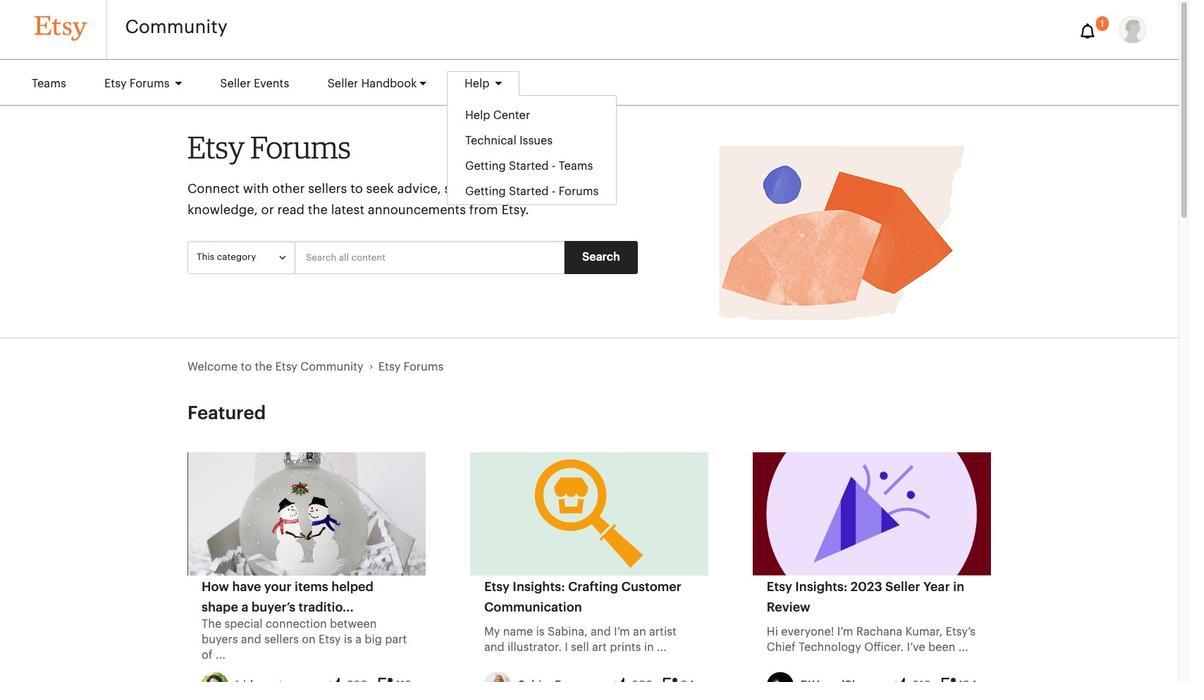 Task type: locate. For each thing, give the bounding box(es) containing it.
and down 'special'
[[241, 634, 261, 646]]

etsy insights: 2023 seller year in review
[[767, 581, 965, 614]]

1 vertical spatial community
[[301, 362, 364, 373]]

etsy insights: 2023 seller year in review link
[[767, 581, 965, 614]]

sellers
[[308, 183, 347, 195], [264, 634, 299, 646]]

1 horizontal spatial your
[[481, 183, 508, 195]]

events
[[254, 78, 289, 90]]

0 horizontal spatial ...
[[216, 650, 226, 661]]

in inside etsy insights: 2023 seller year in review
[[953, 581, 965, 593]]

2 replies element from the left
[[664, 678, 695, 683]]

0 horizontal spatial and
[[241, 634, 261, 646]]

teams
[[32, 78, 66, 90], [559, 161, 593, 172]]

started for teams
[[509, 161, 549, 172]]

... down etsy's
[[959, 642, 969, 653]]

help
[[465, 78, 493, 90], [465, 110, 490, 121]]

etsy insights: crafting customer communication
[[484, 581, 682, 614]]

insights:
[[513, 581, 565, 593], [796, 581, 848, 593]]

getting started - forums link
[[448, 179, 617, 204]]

seller handbook link
[[310, 71, 444, 97]]

0 horizontal spatial community
[[125, 18, 228, 36]]

in down an
[[644, 642, 654, 653]]

likes element down big
[[330, 678, 368, 683]]

insights: inside etsy insights: crafting customer communication
[[513, 581, 565, 593]]

0 horizontal spatial etsy forums
[[104, 78, 173, 90]]

0 horizontal spatial sellers
[[264, 634, 299, 646]]

... right of
[[216, 650, 226, 661]]

welcome to the etsy community
[[188, 362, 364, 373]]

year
[[924, 581, 950, 593]]

seller inside etsy insights: 2023 seller year in review
[[886, 581, 921, 593]]

2 horizontal spatial likes element
[[896, 678, 931, 683]]

to up latest
[[351, 183, 363, 195]]

the
[[308, 204, 328, 216], [255, 362, 272, 373]]

replies element down artist
[[664, 678, 695, 683]]

i'm up the technology
[[838, 627, 854, 638]]

your inside how have your items helped shape a buyer's traditio... the special connection between buyers and sellers on etsy is a big part of ...
[[264, 581, 292, 593]]

1 vertical spatial sellers
[[264, 634, 299, 646]]

0 vertical spatial sellers
[[308, 183, 347, 195]]

1 horizontal spatial sellers
[[308, 183, 347, 195]]

help for help center
[[465, 110, 490, 121]]

menu bar
[[14, 60, 1161, 205]]

0 horizontal spatial a
[[241, 601, 249, 614]]

illustrator.
[[508, 642, 562, 653]]

have
[[232, 581, 261, 593]]

1 horizontal spatial likes element
[[615, 678, 653, 683]]

1 vertical spatial help
[[465, 110, 490, 121]]

seller events
[[220, 78, 289, 90]]

seller left handbook
[[328, 78, 358, 90]]

etsy inside etsy insights: 2023 seller year in review
[[767, 581, 793, 593]]

started inside getting started - teams link
[[509, 161, 549, 172]]

0 horizontal spatial to
[[241, 362, 252, 373]]

1 started from the top
[[509, 161, 549, 172]]

in right year
[[953, 581, 965, 593]]

1 horizontal spatial seller
[[328, 78, 358, 90]]

the inside list
[[255, 362, 272, 373]]

seller for seller handbook
[[328, 78, 358, 90]]

None submit
[[565, 241, 638, 274]]

seller
[[220, 78, 251, 90], [328, 78, 358, 90], [886, 581, 921, 593]]

technical issues link
[[448, 128, 571, 154]]

0 horizontal spatial seller
[[220, 78, 251, 90]]

1 replies element from the left
[[379, 678, 412, 683]]

0 horizontal spatial insights:
[[513, 581, 565, 593]]

0 vertical spatial in
[[953, 581, 965, 593]]

is down between
[[344, 634, 352, 646]]

- up the business
[[552, 161, 556, 172]]

1 vertical spatial your
[[264, 581, 292, 593]]

a
[[241, 601, 249, 614], [355, 634, 362, 646]]

2 started from the top
[[509, 186, 549, 197]]

latest
[[331, 204, 365, 216]]

0 vertical spatial the
[[308, 204, 328, 216]]

0 vertical spatial your
[[481, 183, 508, 195]]

insights: for crafting
[[513, 581, 565, 593]]

2 - from the top
[[552, 186, 556, 197]]

i'm up prints
[[614, 627, 630, 638]]

1 - from the top
[[552, 161, 556, 172]]

been
[[929, 642, 956, 653]]

etsy forums image
[[693, 126, 976, 338]]

getting down technical
[[465, 161, 506, 172]]

started up the business
[[509, 161, 549, 172]]

prints
[[610, 642, 641, 653]]

0 horizontal spatial the
[[255, 362, 272, 373]]

to right welcome
[[241, 362, 252, 373]]

2 horizontal spatial etsy forums
[[379, 362, 444, 373]]

0 vertical spatial community
[[125, 18, 228, 36]]

3 replies element from the left
[[942, 678, 977, 683]]

and
[[591, 627, 611, 638], [241, 634, 261, 646], [484, 642, 505, 653]]

0 vertical spatial -
[[552, 161, 556, 172]]

started inside getting started - forums link
[[509, 186, 549, 197]]

1 getting from the top
[[465, 161, 506, 172]]

0 vertical spatial help
[[465, 78, 493, 90]]

a up 'special'
[[241, 601, 249, 614]]

3 likes element from the left
[[896, 678, 931, 683]]

officer.
[[865, 642, 904, 653]]

seller left 'events' at the left of the page
[[220, 78, 251, 90]]

artist
[[649, 627, 677, 638]]

your up buyer's
[[264, 581, 292, 593]]

i'm inside my name is sabina, and i'm an artist and illustrator. i sell art prints in ...
[[614, 627, 630, 638]]

etsy forums
[[104, 78, 173, 90], [188, 134, 351, 165], [379, 362, 444, 373]]

the right read
[[308, 204, 328, 216]]

1 horizontal spatial ...
[[657, 642, 667, 653]]

0 vertical spatial started
[[509, 161, 549, 172]]

0 horizontal spatial teams
[[32, 78, 66, 90]]

replies element down been at the right
[[942, 678, 977, 683]]

your inside connect with other sellers to seek advice, share your business knowledge, or read the latest announcements from etsy.
[[481, 183, 508, 195]]

how
[[202, 581, 229, 593]]

insights: inside etsy insights: 2023 seller year in review
[[796, 581, 848, 593]]

likes element for etsy insights: 2023 seller year in review
[[896, 678, 931, 683]]

is up illustrator.
[[536, 627, 545, 638]]

community
[[125, 18, 228, 36], [301, 362, 364, 373]]

advice,
[[397, 183, 441, 195]]

- down getting started - teams
[[552, 186, 556, 197]]

insights: up review at the bottom
[[796, 581, 848, 593]]

0 horizontal spatial is
[[344, 634, 352, 646]]

sellers up latest
[[308, 183, 347, 195]]

sabina,
[[548, 627, 588, 638]]

and up art
[[591, 627, 611, 638]]

2 i'm from the left
[[838, 627, 854, 638]]

1 vertical spatial in
[[644, 642, 654, 653]]

1 vertical spatial a
[[355, 634, 362, 646]]

to
[[351, 183, 363, 195], [241, 362, 252, 373]]

helped
[[332, 581, 374, 593]]

list
[[188, 338, 703, 397]]

2 getting from the top
[[465, 186, 506, 197]]

crafting
[[568, 581, 619, 593]]

likes element
[[330, 678, 368, 683], [615, 678, 653, 683], [896, 678, 931, 683]]

is inside how have your items helped shape a buyer's traditio... the special connection between buyers and sellers on etsy is a big part of ...
[[344, 634, 352, 646]]

1 likes element from the left
[[330, 678, 368, 683]]

2 horizontal spatial seller
[[886, 581, 921, 593]]

2 insights: from the left
[[796, 581, 848, 593]]

1 horizontal spatial and
[[484, 642, 505, 653]]

2 horizontal spatial ...
[[959, 642, 969, 653]]

sellers down 'connection' on the bottom of the page
[[264, 634, 299, 646]]

1 horizontal spatial replies element
[[664, 678, 695, 683]]

1 insights: from the left
[[513, 581, 565, 593]]

the right welcome
[[255, 362, 272, 373]]

0 vertical spatial getting
[[465, 161, 506, 172]]

etsy's
[[946, 627, 976, 638]]

sell
[[571, 642, 589, 653]]

0 horizontal spatial replies element
[[379, 678, 412, 683]]

1 horizontal spatial is
[[536, 627, 545, 638]]

1 vertical spatial the
[[255, 362, 272, 373]]

how have your items helped shape a buyer's traditio... link
[[202, 581, 374, 614]]

etsy
[[104, 78, 127, 90], [188, 134, 244, 165], [275, 362, 298, 373], [379, 362, 401, 373], [484, 581, 510, 593], [767, 581, 793, 593], [319, 634, 341, 646]]

from
[[469, 204, 498, 216]]

and down my
[[484, 642, 505, 653]]

1 horizontal spatial in
[[953, 581, 965, 593]]

1 i'm from the left
[[614, 627, 630, 638]]

getting for getting started - forums
[[465, 186, 506, 197]]

1 vertical spatial getting
[[465, 186, 506, 197]]

- for teams
[[552, 161, 556, 172]]

help up technical
[[465, 110, 490, 121]]

2 horizontal spatial replies element
[[942, 678, 977, 683]]

getting
[[465, 161, 506, 172], [465, 186, 506, 197]]

1 horizontal spatial to
[[351, 183, 363, 195]]

center
[[493, 110, 530, 121]]

1 vertical spatial -
[[552, 186, 556, 197]]

insights: up communication
[[513, 581, 565, 593]]

forums
[[130, 78, 170, 90], [250, 134, 351, 165], [559, 186, 599, 197], [404, 362, 444, 373]]

i'm
[[614, 627, 630, 638], [838, 627, 854, 638]]

1 horizontal spatial i'm
[[838, 627, 854, 638]]

likes element down prints
[[615, 678, 653, 683]]

1 vertical spatial started
[[509, 186, 549, 197]]

1 vertical spatial to
[[241, 362, 252, 373]]

902rn3up97p53wgh image
[[1119, 16, 1146, 43]]

... down artist
[[657, 642, 667, 653]]

replies element
[[379, 678, 412, 683], [664, 678, 695, 683], [942, 678, 977, 683]]

...
[[657, 642, 667, 653], [959, 642, 969, 653], [216, 650, 226, 661]]

1 horizontal spatial the
[[308, 204, 328, 216]]

2 vertical spatial etsy forums
[[379, 362, 444, 373]]

replies element down part
[[379, 678, 412, 683]]

is inside my name is sabina, and i'm an artist and illustrator. i sell art prints in ...
[[536, 627, 545, 638]]

likes element down "i've" at bottom right
[[896, 678, 931, 683]]

0 horizontal spatial in
[[644, 642, 654, 653]]

0 vertical spatial teams
[[32, 78, 66, 90]]

the
[[202, 619, 222, 630]]

getting up "from"
[[465, 186, 506, 197]]

your up "from"
[[481, 183, 508, 195]]

seller left year
[[886, 581, 921, 593]]

1 horizontal spatial insights:
[[796, 581, 848, 593]]

started up 'etsy.'
[[509, 186, 549, 197]]

etsy inside etsy insights: crafting customer communication
[[484, 581, 510, 593]]

1 horizontal spatial teams
[[559, 161, 593, 172]]

seller events link
[[203, 71, 307, 97]]

0 vertical spatial etsy forums
[[104, 78, 173, 90]]

your
[[481, 183, 508, 195], [264, 581, 292, 593]]

in inside my name is sabina, and i'm an artist and illustrator. i sell art prints in ...
[[644, 642, 654, 653]]

an
[[633, 627, 646, 638]]

a left big
[[355, 634, 362, 646]]

1 horizontal spatial etsy forums
[[188, 134, 351, 165]]

0 horizontal spatial likes element
[[330, 678, 368, 683]]

in
[[953, 581, 965, 593], [644, 642, 654, 653]]

kumar,
[[906, 627, 943, 638]]

0 vertical spatial to
[[351, 183, 363, 195]]

teams link
[[14, 71, 84, 97]]

started
[[509, 161, 549, 172], [509, 186, 549, 197]]

0 horizontal spatial i'm
[[614, 627, 630, 638]]

part
[[385, 634, 407, 646]]

0 horizontal spatial your
[[264, 581, 292, 593]]

help up help center
[[465, 78, 493, 90]]

technical
[[465, 135, 517, 147]]

list containing welcome to the etsy community
[[188, 338, 703, 397]]

connect
[[188, 183, 240, 195]]

2 likes element from the left
[[615, 678, 653, 683]]

... inside how have your items helped shape a buyer's traditio... the special connection between buyers and sellers on etsy is a big part of ...
[[216, 650, 226, 661]]



Task type: vqa. For each thing, say whether or not it's contained in the screenshot.
LEFT within the the I have had 3 separate carriers over the 10 years that I have lived here and have never had a package that wasn't scanned 3x before it left my local post office.  If you are handing packages to USPS personnel and they are not scanning them - COMPLAIN LOUDLY.  It's their job.
no



Task type: describe. For each thing, give the bounding box(es) containing it.
connect with other sellers to seek advice, share your business knowledge, or read the latest announcements from etsy.
[[188, 183, 565, 216]]

on
[[302, 634, 316, 646]]

etsy insights: crafting customer communication element
[[470, 452, 709, 576]]

replies element for etsy insights: crafting customer communication
[[664, 678, 695, 683]]

getting for getting started - teams
[[465, 161, 506, 172]]

art
[[592, 642, 607, 653]]

etsy.
[[502, 204, 529, 216]]

between
[[330, 619, 377, 630]]

chief
[[767, 642, 796, 653]]

1 vertical spatial etsy forums
[[188, 134, 351, 165]]

started for forums
[[509, 186, 549, 197]]

insights: for 2023
[[796, 581, 848, 593]]

connection
[[266, 619, 327, 630]]

share
[[445, 183, 478, 195]]

technical issues
[[465, 135, 553, 147]]

rachana
[[857, 627, 903, 638]]

1 vertical spatial teams
[[559, 161, 593, 172]]

welcome
[[188, 362, 238, 373]]

name
[[503, 627, 533, 638]]

how have your items helped shape a buyer's traditions? element
[[188, 452, 426, 576]]

i
[[565, 642, 568, 653]]

handbook
[[361, 78, 417, 90]]

buyers
[[202, 634, 238, 646]]

featured heading
[[188, 403, 991, 431]]

etsy insights: 2023 seller year in review element
[[753, 452, 991, 576]]

community link
[[125, 18, 228, 36]]

with
[[243, 183, 269, 195]]

etsy forums inside etsy forums link
[[104, 78, 173, 90]]

big
[[365, 634, 382, 646]]

hi
[[767, 627, 778, 638]]

... inside hi everyone! i'm rachana kumar, etsy's chief technology officer. i've been ...
[[959, 642, 969, 653]]

getting started - teams
[[465, 161, 593, 172]]

other
[[272, 183, 305, 195]]

help center
[[465, 110, 530, 121]]

getting started - forums
[[465, 186, 599, 197]]

seller handbook
[[328, 78, 417, 90]]

0 vertical spatial a
[[241, 601, 249, 614]]

everyone!
[[781, 627, 835, 638]]

replies element for etsy insights: 2023 seller year in review
[[942, 678, 977, 683]]

shape
[[202, 601, 238, 614]]

etsy forums link
[[87, 71, 200, 97]]

issues
[[520, 135, 553, 147]]

1
[[1101, 19, 1105, 28]]

i've
[[907, 642, 926, 653]]

replies element for how have your items helped shape a buyer's traditio...
[[379, 678, 412, 683]]

to inside connect with other sellers to seek advice, share your business knowledge, or read the latest announcements from etsy.
[[351, 183, 363, 195]]

featured
[[188, 404, 266, 423]]

likes element for how have your items helped shape a buyer's traditio...
[[330, 678, 368, 683]]

review
[[767, 601, 811, 614]]

likes element for etsy insights: crafting customer communication
[[615, 678, 653, 683]]

etsy insights: crafting customer communication link
[[484, 581, 682, 614]]

1 horizontal spatial a
[[355, 634, 362, 646]]

etsy inside how have your items helped shape a buyer's traditio... the special connection between buyers and sellers on etsy is a big part of ...
[[319, 634, 341, 646]]

business
[[512, 183, 565, 195]]

seller for seller events
[[220, 78, 251, 90]]

welcome to the etsy community link
[[188, 362, 364, 373]]

buyer's
[[252, 601, 296, 614]]

seek
[[366, 183, 394, 195]]

customer
[[622, 581, 682, 593]]

sellers inside connect with other sellers to seek advice, share your business knowledge, or read the latest announcements from etsy.
[[308, 183, 347, 195]]

Search text field
[[295, 241, 565, 274]]

help for help
[[465, 78, 493, 90]]

help link
[[447, 71, 520, 96]]

and inside how have your items helped shape a buyer's traditio... the special connection between buyers and sellers on etsy is a big part of ...
[[241, 634, 261, 646]]

or
[[261, 204, 274, 216]]

communication
[[484, 601, 582, 614]]

i'm inside hi everyone! i'm rachana kumar, etsy's chief technology officer. i've been ...
[[838, 627, 854, 638]]

2 horizontal spatial and
[[591, 627, 611, 638]]

knowledge,
[[188, 204, 258, 216]]

read
[[277, 204, 305, 216]]

1 horizontal spatial community
[[301, 362, 364, 373]]

... inside my name is sabina, and i'm an artist and illustrator. i sell art prints in ...
[[657, 642, 667, 653]]

announcements
[[368, 204, 466, 216]]

of
[[202, 650, 213, 661]]

getting started - teams link
[[448, 154, 611, 179]]

traditio...
[[299, 601, 354, 614]]

special
[[225, 619, 263, 630]]

2023
[[851, 581, 883, 593]]

items
[[295, 581, 328, 593]]

menu bar containing teams
[[14, 60, 1161, 205]]

- for forums
[[552, 186, 556, 197]]

hi everyone! i'm rachana kumar, etsy's chief technology officer. i've been ...
[[767, 627, 976, 653]]

help center link
[[448, 103, 548, 128]]

how have your items helped shape a buyer's traditio... the special connection between buyers and sellers on etsy is a big part of ...
[[202, 581, 407, 661]]

the inside connect with other sellers to seek advice, share your business knowledge, or read the latest announcements from etsy.
[[308, 204, 328, 216]]

sellers inside how have your items helped shape a buyer's traditio... the special connection between buyers and sellers on etsy is a big part of ...
[[264, 634, 299, 646]]

my
[[484, 627, 500, 638]]

my name is sabina, and i'm an artist and illustrator. i sell art prints in ...
[[484, 627, 677, 653]]

technology
[[799, 642, 862, 653]]



